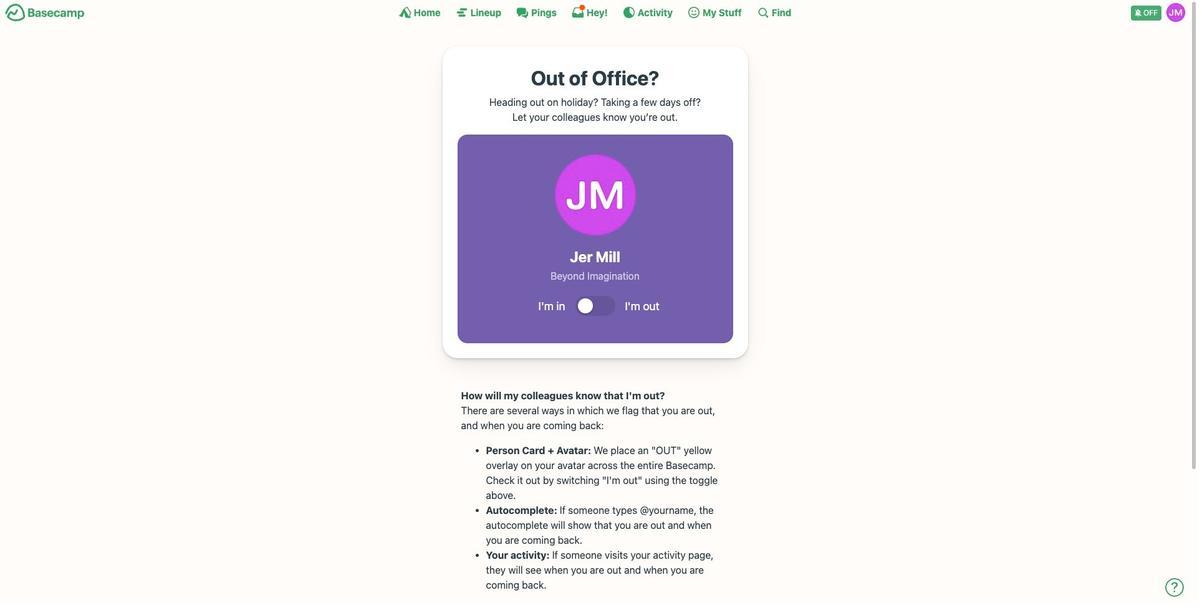 Task type: vqa. For each thing, say whether or not it's contained in the screenshot.
Main element
yes



Task type: describe. For each thing, give the bounding box(es) containing it.
jer mill image
[[1167, 3, 1186, 22]]

keyboard shortcut: ⌘ + / image
[[757, 6, 770, 19]]

main element
[[0, 0, 1191, 24]]



Task type: locate. For each thing, give the bounding box(es) containing it.
switch accounts image
[[5, 3, 85, 22]]



